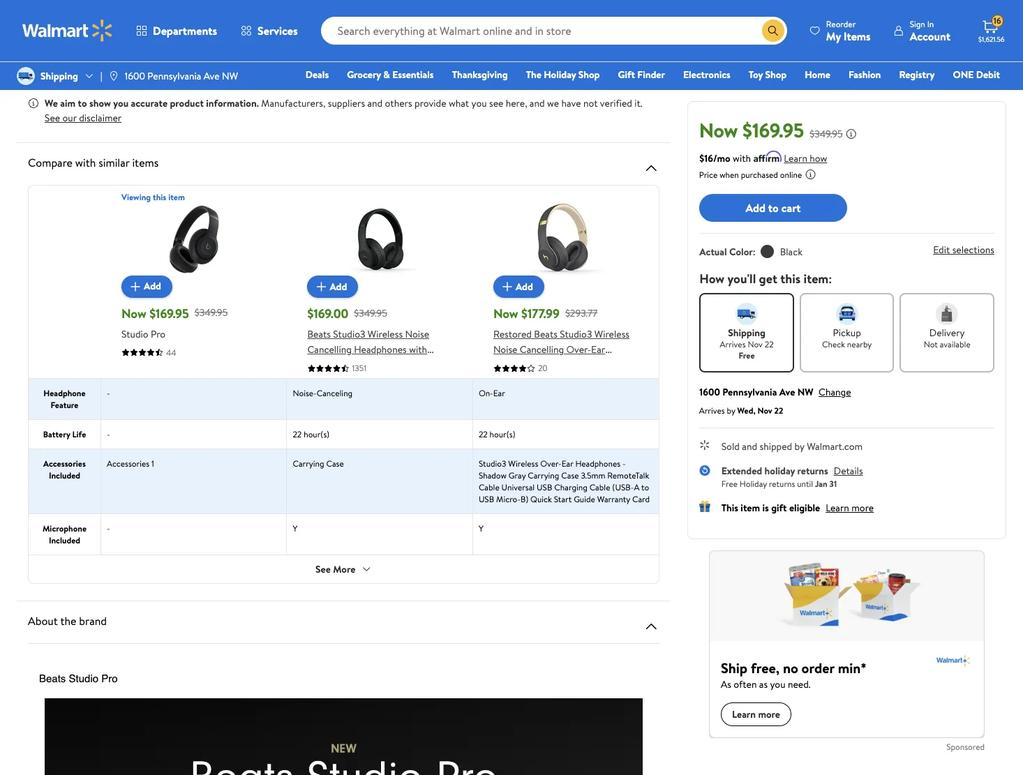 Task type: describe. For each thing, give the bounding box(es) containing it.
reorder my items
[[826, 18, 871, 44]]

learn how
[[784, 151, 828, 165]]

restored beats studio3 wireless noise cancelling over-ear headphones - w1 chip, class 1 bluetooth, 22 hours of listening time, built-in microphone - (shadow gray) (refurbished)
[[493, 327, 630, 418]]

intent image for pickup image
[[836, 303, 858, 325]]

studio inside the now $169.95 group
[[121, 327, 148, 341]]

you'll
[[727, 270, 756, 288]]

in inside sign in account
[[927, 18, 934, 30]]

edit
[[933, 243, 950, 257]]

$169.00
[[307, 305, 348, 322]]

with left a
[[200, 72, 218, 85]]

w1 inside beats studio3 wireless noise cancelling headphones with apple w1 headphone chip
[[334, 358, 346, 372]]

arrives inside shipping arrives nov 22 free
[[720, 338, 746, 350]]

on-ear
[[479, 387, 505, 399]]

nov inside shipping arrives nov 22 free
[[748, 338, 763, 350]]

pennsylvania for 1600 pennsylvania ave nw
[[147, 69, 201, 83]]

now $169.95
[[700, 117, 805, 144]]

may
[[181, 10, 199, 24]]

see more button
[[304, 558, 383, 581]]

on
[[503, 47, 514, 61]]

shop inside "link"
[[578, 68, 600, 82]]

1600 for 1600 pennsylvania ave nw
[[125, 69, 145, 83]]

start
[[554, 493, 572, 505]]

factors.
[[141, 59, 173, 73]]

noise inside restored beats studio3 wireless noise cancelling over-ear headphones - w1 chip, class 1 bluetooth, 22 hours of listening time, built-in microphone - (shadow gray) (refurbished)
[[493, 343, 517, 357]]

account
[[910, 28, 951, 44]]

beats down iphone
[[510, 35, 534, 49]]

a
[[634, 482, 640, 493]]

sold and shipped by walmart.com
[[722, 440, 863, 454]]

$177.99
[[521, 305, 560, 322]]

studio down 13
[[536, 35, 563, 49]]

noise-
[[293, 387, 317, 399]]

about the brand image
[[643, 618, 660, 635]]

22 inside 1600 pennsylvania ave nw change arrives by wed, nov 22
[[775, 405, 784, 417]]

change
[[819, 385, 852, 399]]

1 horizontal spatial usb
[[537, 482, 552, 493]]

toy shop link
[[742, 67, 793, 82]]

until inside extended holiday returns details free holiday returns until jan 31
[[798, 478, 814, 490]]

pro left that
[[565, 35, 580, 49]]

microphone inside restored beats studio3 wireless noise cancelling over-ear headphones - w1 chip, class 1 bluetooth, 22 hours of listening time, built-in microphone - (shadow gray) (refurbished)
[[552, 389, 603, 403]]

case inside studio3 wireless over-ear headphones - shadow gray carrying case 3.5mm remotetalk cable universal usb charging cable (usb-a to usb micro-b) quick start guide  warranty card
[[561, 470, 579, 482]]

row containing battery life
[[29, 419, 659, 449]]

1 y from the left
[[293, 523, 298, 535]]

noise-canceling cell
[[287, 379, 473, 419]]

cancelling inside restored beats studio3 wireless noise cancelling over-ear headphones - w1 chip, class 1 bluetooth, 22 hours of listening time, built-in microphone - (shadow gray) (refurbished)
[[520, 343, 564, 357]]

- right headphone feature row header
[[107, 387, 110, 399]]

shadow
[[479, 470, 507, 482]]

9 testing conducted by apple in may 2023 using preproduction beats studio pro units and software paired with iphone 13 units and prerelease software. the playlist consisted of 358 unique audio tracks purchased from the itunes store (256-kbps aac encoding). volume was set to 50% and active noise cancellation and transparency were turned off. 10-minute charge testing conducted with drained beats studio pro that were charged for 10 minutes, then audio playback was started until beats studio pro stopped playback. battery life depends on device settings, environment, usage, and many other factors. 10 while using included usb-c cable with a compatible usb-enabled source device
[[45, 10, 659, 85]]

this inside row
[[153, 191, 166, 203]]

provide
[[415, 96, 446, 110]]

others
[[385, 96, 412, 110]]

add button for $169.95
[[121, 276, 172, 298]]

wireless inside beats studio3 wireless noise cancelling headphones with apple w1 headphone chip
[[368, 327, 403, 341]]

how you'll get this item:
[[700, 270, 832, 288]]

44
[[166, 347, 176, 359]]

electronics link
[[677, 67, 737, 82]]

0 horizontal spatial returns
[[769, 478, 796, 490]]

apple inside beats studio3 wireless noise cancelling headphones with apple w1 headphone chip
[[307, 358, 332, 372]]

free for extended
[[722, 478, 738, 490]]

one
[[953, 68, 974, 82]]

eligible
[[790, 501, 821, 515]]

1 horizontal spatial was
[[578, 23, 593, 37]]

remotetalk
[[607, 470, 649, 482]]

- cell for noise-
[[101, 379, 287, 419]]

compare with similar items image
[[643, 160, 660, 177]]

1 horizontal spatial conducted
[[408, 35, 454, 49]]

noise-canceling
[[293, 387, 353, 399]]

the inside the holiday shop "link"
[[526, 68, 541, 82]]

bluetooth,
[[493, 373, 538, 387]]

beats down services
[[266, 47, 290, 61]]

1 hour(s) from the left
[[304, 429, 329, 440]]

battery life row header
[[29, 420, 101, 449]]

ear inside cell
[[493, 387, 505, 399]]

0 vertical spatial using
[[225, 10, 247, 24]]

0 horizontal spatial conducted
[[84, 10, 130, 24]]

1 vertical spatial using
[[82, 72, 104, 85]]

now for now $169.95 $349.95
[[121, 305, 146, 322]]

preproduction
[[249, 10, 310, 24]]

beats up the minute
[[312, 10, 335, 24]]

with left similar
[[75, 155, 96, 170]]

10-
[[301, 35, 314, 49]]

9
[[45, 10, 50, 24]]

1 horizontal spatial this
[[780, 270, 801, 288]]

extended
[[722, 464, 763, 478]]

battery inside 9 testing conducted by apple in may 2023 using preproduction beats studio pro units and software paired with iphone 13 units and prerelease software. the playlist consisted of 358 unique audio tracks purchased from the itunes store (256-kbps aac encoding). volume was set to 50% and active noise cancellation and transparency were turned off. 10-minute charge testing conducted with drained beats studio pro that were charged for 10 minutes, then audio playback was started until beats studio pro stopped playback. battery life depends on device settings, environment, usage, and many other factors. 10 while using included usb-c cable with a compatible usb-enabled source device
[[416, 47, 448, 61]]

pro inside the now $169.95 group
[[151, 327, 166, 341]]

gray
[[509, 470, 526, 482]]

pennsylvania for 1600 pennsylvania ave nw change arrives by wed, nov 22
[[722, 385, 777, 399]]

manufacturers,
[[261, 96, 325, 110]]

and left others
[[367, 96, 383, 110]]

0 vertical spatial device
[[516, 47, 544, 61]]

sign
[[910, 18, 925, 30]]

reorder
[[826, 18, 856, 30]]

registry link
[[893, 67, 941, 82]]

2 horizontal spatial $349.95
[[810, 127, 843, 141]]

2023
[[201, 10, 222, 24]]

time,
[[493, 389, 516, 403]]

row containing accessories included
[[29, 449, 659, 514]]

studio3 inside restored beats studio3 wireless noise cancelling over-ear headphones - w1 chip, class 1 bluetooth, 22 hours of listening time, built-in microphone - (shadow gray) (refurbished)
[[560, 327, 592, 341]]

similar
[[99, 155, 130, 170]]

22 down on-
[[479, 429, 488, 440]]

my
[[826, 28, 841, 44]]

add button for $177.99
[[493, 276, 544, 298]]

carrying inside carrying case cell
[[293, 458, 324, 470]]

add for now $169.95
[[144, 280, 161, 294]]

more
[[333, 562, 355, 576]]

item inside row
[[168, 191, 185, 203]]

available
[[940, 338, 971, 350]]

we aim to show you accurate product information. manufacturers, suppliers and others provide what you see here, and we have not verified it. see our disclaimer
[[45, 96, 643, 125]]

and right sold on the bottom of page
[[743, 440, 758, 454]]

- right life
[[107, 429, 110, 440]]

nw for 1600 pennsylvania ave nw change arrives by wed, nov 22
[[797, 385, 814, 399]]

services button
[[229, 14, 310, 47]]

gift
[[618, 68, 635, 82]]

and right 50% on the right of page
[[642, 23, 657, 37]]

grocery & essentials
[[347, 68, 434, 82]]

warranty
[[597, 493, 630, 505]]

learn more about strikethrough prices image
[[846, 128, 857, 140]]

13
[[544, 10, 553, 24]]

then
[[109, 47, 128, 61]]

transparency
[[173, 35, 228, 49]]

to inside studio3 wireless over-ear headphones - shadow gray carrying case 3.5mm remotetalk cable universal usb charging cable (usb-a to usb micro-b) quick start guide  warranty card
[[641, 482, 649, 493]]

departments button
[[124, 14, 229, 47]]

store
[[404, 23, 427, 37]]

20
[[538, 362, 548, 374]]

pro up deals link
[[321, 47, 336, 61]]

the holiday shop link
[[520, 67, 606, 82]]

- inside studio3 wireless over-ear headphones - shadow gray carrying case 3.5mm remotetalk cable universal usb charging cable (usb-a to usb micro-b) quick start guide  warranty card
[[623, 458, 626, 470]]

see our disclaimer button
[[45, 111, 122, 125]]

row containing now $169.95
[[29, 191, 659, 418]]

of inside 9 testing conducted by apple in may 2023 using preproduction beats studio pro units and software paired with iphone 13 units and prerelease software. the playlist consisted of 358 unique audio tracks purchased from the itunes store (256-kbps aac encoding). volume was set to 50% and active noise cancellation and transparency were turned off. 10-minute charge testing conducted with drained beats studio pro that were charged for 10 minutes, then audio playback was started until beats studio pro stopped playback. battery life depends on device settings, environment, usage, and many other factors. 10 while using included usb-c cable with a compatible usb-enabled source device
[[177, 23, 186, 37]]

$169.95 for now $169.95 $349.95
[[149, 305, 189, 322]]

(usb-
[[612, 482, 634, 493]]

until inside 9 testing conducted by apple in may 2023 using preproduction beats studio pro units and software paired with iphone 13 units and prerelease software. the playlist consisted of 358 unique audio tracks purchased from the itunes store (256-kbps aac encoding). volume was set to 50% and active noise cancellation and transparency were turned off. 10-minute charge testing conducted with drained beats studio pro that were charged for 10 minutes, then audio playback was started until beats studio pro stopped playback. battery life depends on device settings, environment, usage, and many other factors. 10 while using included usb-c cable with a compatible usb-enabled source device
[[245, 47, 264, 61]]

carrying case
[[293, 458, 344, 470]]

2 y from the left
[[479, 523, 483, 535]]

headphone feature row header
[[29, 379, 101, 419]]

0 vertical spatial 10
[[60, 47, 69, 61]]

iphone
[[513, 10, 542, 24]]

and up factors.
[[156, 35, 171, 49]]

software
[[424, 10, 461, 24]]

1 vertical spatial device
[[365, 72, 392, 85]]

1 cable from the left
[[479, 482, 499, 493]]

0 horizontal spatial the
[[60, 613, 76, 629]]

compare with similar items
[[28, 155, 159, 170]]

noise inside beats studio3 wireless noise cancelling headphones with apple w1 headphone chip
[[405, 327, 429, 341]]

gift
[[772, 501, 787, 515]]

1 units from the left
[[384, 10, 405, 24]]

0 vertical spatial audio
[[238, 23, 260, 37]]

case inside cell
[[326, 458, 344, 470]]

1 inside cell
[[151, 458, 154, 470]]

1 were from the left
[[230, 35, 251, 49]]

accessories included
[[43, 458, 86, 482]]

add to cart button
[[700, 194, 847, 222]]

50%
[[622, 23, 640, 37]]

online
[[781, 169, 803, 181]]

grocery
[[347, 68, 381, 82]]

w1 inside restored beats studio3 wireless noise cancelling over-ear headphones - w1 chip, class 1 bluetooth, 22 hours of listening time, built-in microphone - (shadow gray) (refurbished)
[[554, 358, 566, 372]]

2 usb- from the left
[[277, 72, 299, 85]]

product
[[170, 96, 204, 110]]

add for $169.00
[[330, 280, 347, 294]]

search icon image
[[768, 25, 779, 36]]

details
[[834, 464, 864, 478]]

check
[[822, 338, 845, 350]]

nw for 1600 pennsylvania ave nw
[[222, 69, 238, 83]]

2 were from the left
[[602, 35, 623, 49]]

1 horizontal spatial item
[[741, 501, 761, 515]]

more
[[852, 501, 874, 515]]

studio up charge
[[338, 10, 365, 24]]

1 horizontal spatial returns
[[798, 464, 829, 478]]

accessories included row header
[[29, 449, 101, 514]]

2 units from the left
[[555, 10, 575, 24]]

ave for 1600 pennsylvania ave nw change arrives by wed, nov 22
[[779, 385, 795, 399]]

apple inside 9 testing conducted by apple in may 2023 using preproduction beats studio pro units and software paired with iphone 13 units and prerelease software. the playlist consisted of 358 unique audio tracks purchased from the itunes store (256-kbps aac encoding). volume was set to 50% and active noise cancellation and transparency were turned off. 10-minute charge testing conducted with drained beats studio pro that were charged for 10 minutes, then audio playback was started until beats studio pro stopped playback. battery life depends on device settings, environment, usage, and many other factors. 10 while using included usb-c cable with a compatible usb-enabled source device
[[144, 10, 169, 24]]

add to cart image for now $177.99
[[499, 278, 516, 295]]

22 up the carrying case
[[293, 429, 302, 440]]

intent image for shipping image
[[736, 303, 758, 325]]

charged
[[625, 35, 659, 49]]

toy
[[749, 68, 763, 82]]

shipping arrives nov 22 free
[[720, 326, 774, 362]]

cable
[[176, 72, 198, 85]]

- right 20
[[548, 358, 552, 372]]

- cell for 22
[[101, 420, 287, 449]]

add to cart
[[746, 200, 801, 216]]

one debit walmart+
[[953, 68, 1000, 101]]

over- inside studio3 wireless over-ear headphones - shadow gray carrying case 3.5mm remotetalk cable universal usb charging cable (usb-a to usb micro-b) quick start guide  warranty card
[[540, 458, 562, 470]]

with inside beats studio3 wireless noise cancelling headphones with apple w1 headphone chip
[[409, 343, 427, 357]]

nov inside 1600 pennsylvania ave nw change arrives by wed, nov 22
[[758, 405, 773, 417]]

studio up deals link
[[292, 47, 319, 61]]

with up price when purchased online
[[733, 151, 751, 165]]

studio pro image
[[158, 203, 230, 276]]

and left many
[[74, 59, 89, 73]]

chip,
[[569, 358, 591, 372]]

add button for $349.95
[[307, 276, 358, 298]]

we
[[45, 96, 58, 110]]

3 - cell from the top
[[101, 514, 287, 555]]

with left aac
[[456, 35, 474, 49]]

$349.95 inside $169.00 $349.95
[[354, 306, 387, 320]]

0 horizontal spatial was
[[195, 47, 210, 61]]

restored
[[493, 327, 532, 341]]

cart
[[781, 200, 801, 216]]



Task type: vqa. For each thing, say whether or not it's contained in the screenshot.
Over- inside restored beats studio3 wireless noise cancelling over-ear headphones - w1 chip, class 1 bluetooth, 22 hours of listening time, built-in microphone - (shadow gray) (refurbished)
yes



Task type: locate. For each thing, give the bounding box(es) containing it.
we
[[547, 96, 559, 110]]

1 vertical spatial until
[[798, 478, 814, 490]]

1 horizontal spatial units
[[555, 10, 575, 24]]

1 horizontal spatial the
[[359, 23, 373, 37]]

see left more at bottom left
[[315, 562, 331, 576]]

learn up the online
[[784, 151, 808, 165]]

2 22 hour(s) from the left
[[479, 429, 515, 440]]

 image
[[17, 67, 35, 85]]

the inside 9 testing conducted by apple in may 2023 using preproduction beats studio pro units and software paired with iphone 13 units and prerelease software. the playlist consisted of 358 unique audio tracks purchased from the itunes store (256-kbps aac encoding). volume was set to 50% and active noise cancellation and transparency were turned off. 10-minute charge testing conducted with drained beats studio pro that were charged for 10 minutes, then audio playback was started until beats studio pro stopped playback. battery life depends on device settings, environment, usage, and many other factors. 10 while using included usb-c cable with a compatible usb-enabled source device
[[359, 23, 373, 37]]

0 horizontal spatial microphone
[[43, 523, 87, 535]]

2 vertical spatial ear
[[562, 458, 573, 470]]

by up cancellation at the left of the page
[[132, 10, 142, 24]]

1 vertical spatial conducted
[[408, 35, 454, 49]]

1 horizontal spatial free
[[739, 350, 755, 362]]

2 cable from the left
[[589, 482, 610, 493]]

2 w1 from the left
[[554, 358, 566, 372]]

0 horizontal spatial see
[[45, 111, 60, 125]]

accessories 1 cell
[[101, 449, 287, 514]]

headphone up battery life
[[44, 387, 86, 399]]

0 vertical spatial purchased
[[291, 23, 334, 37]]

add inside the $169.00 group
[[330, 280, 347, 294]]

microphone inside row header
[[43, 523, 87, 535]]

sold
[[722, 440, 740, 454]]

you left see
[[471, 96, 487, 110]]

2 add button from the left
[[307, 276, 358, 298]]

delivery
[[929, 326, 965, 340]]

intent image for delivery image
[[936, 303, 958, 325]]

1 22 hour(s) from the left
[[293, 429, 329, 440]]

battery inside row header
[[43, 429, 70, 440]]

1 you from the left
[[113, 96, 129, 110]]

1600 for 1600 pennsylvania ave nw change arrives by wed, nov 22
[[700, 385, 720, 399]]

22 up 1600 pennsylvania ave nw change arrives by wed, nov 22
[[765, 338, 774, 350]]

0 vertical spatial battery
[[416, 47, 448, 61]]

add down price when purchased online
[[746, 200, 766, 216]]

add button up $177.99 on the right of page
[[493, 276, 544, 298]]

headphone inside beats studio3 wireless noise cancelling headphones with apple w1 headphone chip
[[349, 358, 397, 372]]

headphones inside studio3 wireless over-ear headphones - shadow gray carrying case 3.5mm remotetalk cable universal usb charging cable (usb-a to usb micro-b) quick start guide  warranty card
[[575, 458, 621, 470]]

thanksgiving link
[[446, 67, 514, 82]]

2 horizontal spatial add button
[[493, 276, 544, 298]]

1 vertical spatial in
[[542, 389, 549, 403]]

- cell up accessories 1 cell
[[101, 420, 287, 449]]

until left jan
[[798, 478, 814, 490]]

2 add to cart image from the left
[[499, 278, 516, 295]]

with
[[492, 10, 510, 24], [456, 35, 474, 49], [200, 72, 218, 85], [733, 151, 751, 165], [75, 155, 96, 170], [409, 343, 427, 357]]

affirm image
[[754, 151, 782, 162]]

have
[[561, 96, 581, 110]]

holiday inside "link"
[[544, 68, 576, 82]]

1 vertical spatial 1
[[151, 458, 154, 470]]

included inside accessories included
[[49, 470, 80, 482]]

returns up 'gift'
[[769, 478, 796, 490]]

drained
[[476, 35, 508, 49]]

was left the set on the top
[[578, 23, 593, 37]]

by left wed,
[[727, 405, 736, 417]]

microphone up (refurbished)
[[552, 389, 603, 403]]

1 usb- from the left
[[144, 72, 166, 85]]

add button inside the now $169.95 group
[[121, 276, 172, 298]]

learn inside button
[[784, 151, 808, 165]]

1 horizontal spatial ear
[[562, 458, 573, 470]]

ear inside restored beats studio3 wireless noise cancelling over-ear headphones - w1 chip, class 1 bluetooth, 22 hours of listening time, built-in microphone - (shadow gray) (refurbished)
[[591, 343, 605, 357]]

verified
[[600, 96, 632, 110]]

row containing microphone included
[[29, 514, 659, 555]]

add inside now $177.99 group
[[516, 280, 533, 294]]

1 vertical spatial over-
[[540, 458, 562, 470]]

studio3 inside studio3 wireless over-ear headphones - shadow gray carrying case 3.5mm remotetalk cable universal usb charging cable (usb-a to usb micro-b) quick start guide  warranty card
[[479, 458, 506, 470]]

from
[[336, 23, 357, 37]]

by for conducted
[[132, 10, 142, 24]]

0 horizontal spatial ear
[[493, 387, 505, 399]]

w1 left the 1351 on the top of page
[[334, 358, 346, 372]]

while
[[56, 72, 80, 85]]

cancelling inside beats studio3 wireless noise cancelling headphones with apple w1 headphone chip
[[307, 343, 352, 357]]

0 horizontal spatial device
[[365, 72, 392, 85]]

Search search field
[[321, 17, 787, 45]]

to
[[611, 23, 620, 37], [78, 96, 87, 110], [768, 200, 779, 216], [641, 482, 649, 493]]

$349.95 inside the now $169.95 $349.95
[[195, 306, 228, 320]]

information.
[[206, 96, 259, 110]]

1 vertical spatial microphone
[[43, 523, 87, 535]]

noise right active at the top left of the page
[[74, 35, 98, 49]]

22 hour(s) for 1st 22 hour(s) cell
[[293, 429, 329, 440]]

Walmart Site-Wide search field
[[321, 17, 787, 45]]

shipping for shipping
[[40, 69, 78, 83]]

pro
[[367, 10, 382, 24], [565, 35, 580, 49], [321, 47, 336, 61], [151, 327, 166, 341]]

deals link
[[299, 67, 335, 82]]

with right paired
[[492, 10, 510, 24]]

using down minutes, on the top of the page
[[82, 72, 104, 85]]

life
[[72, 429, 86, 440]]

add up $177.99 on the right of page
[[516, 280, 533, 294]]

jan
[[816, 478, 828, 490]]

aim
[[60, 96, 75, 110]]

and left we
[[530, 96, 545, 110]]

included down battery life
[[49, 470, 80, 482]]

here,
[[506, 96, 527, 110]]

pro up charge
[[367, 10, 382, 24]]

1 vertical spatial shipping
[[728, 326, 766, 340]]

add button inside the $169.00 group
[[307, 276, 358, 298]]

testing
[[377, 35, 406, 49]]

1 cancelling from the left
[[307, 343, 352, 357]]

conducted down the software
[[408, 35, 454, 49]]

device right on
[[516, 47, 544, 61]]

2 you from the left
[[471, 96, 487, 110]]

headphones
[[354, 343, 407, 357], [493, 358, 546, 372], [575, 458, 621, 470]]

- cell
[[101, 379, 287, 419], [101, 420, 287, 449], [101, 514, 287, 555]]

in inside restored beats studio3 wireless noise cancelling over-ear headphones - w1 chip, class 1 bluetooth, 22 hours of listening time, built-in microphone - (shadow gray) (refurbished)
[[542, 389, 549, 403]]

units up testing
[[384, 10, 405, 24]]

0 horizontal spatial ave
[[204, 69, 220, 83]]

headphone inside row header
[[44, 387, 86, 399]]

0 horizontal spatial usb-
[[144, 72, 166, 85]]

0 horizontal spatial w1
[[334, 358, 346, 372]]

accessories inside row header
[[43, 458, 86, 470]]

item left is
[[741, 501, 761, 515]]

to right aim
[[78, 96, 87, 110]]

0 horizontal spatial noise
[[74, 35, 98, 49]]

1 vertical spatial was
[[195, 47, 210, 61]]

add button inside now $177.99 group
[[493, 276, 544, 298]]

10 right for
[[60, 47, 69, 61]]

finder
[[637, 68, 665, 82]]

add to cart image
[[127, 278, 144, 295], [499, 278, 516, 295]]

3 add button from the left
[[493, 276, 544, 298]]

0 horizontal spatial headphones
[[354, 343, 407, 357]]

headphones inside restored beats studio3 wireless noise cancelling over-ear headphones - w1 chip, class 1 bluetooth, 22 hours of listening time, built-in microphone - (shadow gray) (refurbished)
[[493, 358, 546, 372]]

and left the software
[[407, 10, 422, 24]]

nw left change "button"
[[797, 385, 814, 399]]

accurate
[[131, 96, 168, 110]]

consisted
[[135, 23, 175, 37]]

cable left universal
[[479, 482, 499, 493]]

1 vertical spatial pennsylvania
[[722, 385, 777, 399]]

1 y cell from the left
[[287, 514, 473, 555]]

add inside button
[[746, 200, 766, 216]]

using right 2023
[[225, 10, 247, 24]]

shipping down for
[[40, 69, 78, 83]]

0 vertical spatial nw
[[222, 69, 238, 83]]

1 vertical spatial item
[[741, 501, 761, 515]]

guide
[[574, 493, 595, 505]]

nov down intent image for shipping
[[748, 338, 763, 350]]

row header
[[29, 202, 101, 378]]

cancelling up 20
[[520, 343, 564, 357]]

brand
[[79, 613, 107, 629]]

1 horizontal spatial using
[[225, 10, 247, 24]]

microphone included row header
[[29, 514, 101, 555]]

1 vertical spatial ave
[[779, 385, 795, 399]]

2 shop from the left
[[765, 68, 787, 82]]

ear up charging
[[562, 458, 573, 470]]

compatible
[[228, 72, 275, 85]]

4 row from the top
[[29, 449, 659, 514]]

0 vertical spatial ear
[[591, 343, 605, 357]]

y cell
[[287, 514, 473, 555], [473, 514, 659, 555]]

turned
[[253, 35, 282, 49]]

2 included from the top
[[49, 535, 80, 546]]

in
[[171, 10, 179, 24]]

0 vertical spatial - cell
[[101, 379, 287, 419]]

1 - cell from the top
[[101, 379, 287, 419]]

to left cart
[[768, 200, 779, 216]]

1 w1 from the left
[[334, 358, 346, 372]]

pennsylvania down playback
[[147, 69, 201, 83]]

see more
[[315, 562, 355, 576]]

$169.00 group
[[307, 203, 453, 378]]

the left playlist
[[86, 23, 101, 37]]

- down the 'listening'
[[605, 389, 609, 403]]

0 horizontal spatial usb
[[479, 493, 494, 505]]

0 horizontal spatial free
[[722, 478, 738, 490]]

now $177.99 group
[[493, 203, 639, 418]]

restored beats studio3 wireless noise cancelling over-ear headphones - w1 chip, class 1 bluetooth, 22 hours of listening time, built-in microphone - (shadow gray) (refurbished) image
[[530, 203, 602, 276]]

included for accessories
[[49, 470, 80, 482]]

22 hour(s) for second 22 hour(s) cell from the left
[[479, 429, 515, 440]]

ear up (shadow
[[493, 387, 505, 399]]

0 vertical spatial included
[[49, 470, 80, 482]]

0 vertical spatial free
[[739, 350, 755, 362]]

0 horizontal spatial hour(s)
[[304, 429, 329, 440]]

wireless inside restored beats studio3 wireless noise cancelling over-ear headphones - w1 chip, class 1 bluetooth, 22 hours of listening time, built-in microphone - (shadow gray) (refurbished)
[[594, 327, 630, 341]]

row containing headphone feature
[[29, 378, 659, 419]]

3.5mm
[[581, 470, 605, 482]]

usb left micro- at bottom
[[479, 493, 494, 505]]

carrying case cell
[[287, 449, 473, 514]]

0 vertical spatial 1600
[[125, 69, 145, 83]]

accessories 1
[[107, 458, 154, 470]]

wed,
[[738, 405, 756, 417]]

arrives inside 1600 pennsylvania ave nw change arrives by wed, nov 22
[[700, 405, 725, 417]]

row
[[29, 191, 659, 418], [29, 378, 659, 419], [29, 419, 659, 449], [29, 449, 659, 514], [29, 514, 659, 555]]

ave left a
[[204, 69, 220, 83]]

add button up $169.00 on the top left of the page
[[307, 276, 358, 298]]

1 add to cart image from the left
[[127, 278, 144, 295]]

y down the carrying case
[[293, 523, 298, 535]]

1 horizontal spatial carrying
[[528, 470, 559, 482]]

included
[[106, 72, 142, 85]]

noise inside 9 testing conducted by apple in may 2023 using preproduction beats studio pro units and software paired with iphone 13 units and prerelease software. the playlist consisted of 358 unique audio tracks purchased from the itunes store (256-kbps aac encoding). volume was set to 50% and active noise cancellation and transparency were turned off. 10-minute charge testing conducted with drained beats studio pro that were charged for 10 minutes, then audio playback was started until beats studio pro stopped playback. battery life depends on device settings, environment, usage, and many other factors. 10 while using included usb-c cable with a compatible usb-enabled source device
[[74, 35, 98, 49]]

1600 inside 1600 pennsylvania ave nw change arrives by wed, nov 22
[[700, 385, 720, 399]]

until
[[245, 47, 264, 61], [798, 478, 814, 490]]

1 vertical spatial purchased
[[741, 169, 779, 181]]

device down playback.
[[365, 72, 392, 85]]

active
[[45, 35, 72, 49]]

0 horizontal spatial $169.95
[[149, 305, 189, 322]]

w1 up hours
[[554, 358, 566, 372]]

1 horizontal spatial device
[[516, 47, 544, 61]]

holiday
[[765, 464, 795, 478]]

headphones inside beats studio3 wireless noise cancelling headphones with apple w1 headphone chip
[[354, 343, 407, 357]]

22 hour(s) cell
[[287, 420, 473, 449], [473, 420, 659, 449]]

1 vertical spatial audio
[[131, 47, 154, 61]]

y cell down "start"
[[473, 514, 659, 555]]

add to cart image up the now $169.95 $349.95
[[127, 278, 144, 295]]

hour(s) up the carrying case
[[304, 429, 329, 440]]

playback.
[[375, 47, 414, 61]]

add to cart image
[[313, 278, 330, 295]]

1 vertical spatial holiday
[[740, 478, 767, 490]]

now $169.95 group
[[121, 203, 267, 378]]

arrives down intent image for shipping
[[720, 338, 746, 350]]

actual color :
[[700, 245, 756, 259]]

accessories right accessories included
[[107, 458, 149, 470]]

add button up the now $169.95 $349.95
[[121, 276, 172, 298]]

0 vertical spatial over-
[[566, 343, 591, 357]]

2 horizontal spatial wireless
[[594, 327, 630, 341]]

2 cancelling from the left
[[520, 343, 564, 357]]

1 horizontal spatial $169.95
[[743, 117, 805, 144]]

legal information image
[[805, 169, 817, 180]]

1 accessories from the left
[[43, 458, 86, 470]]

pickup check nearby
[[822, 326, 872, 350]]

1 horizontal spatial hour(s)
[[490, 429, 515, 440]]

to inside add to cart button
[[768, 200, 779, 216]]

0 horizontal spatial audio
[[131, 47, 154, 61]]

see inside button
[[315, 562, 331, 576]]

walmart image
[[22, 20, 113, 42]]

1 horizontal spatial case
[[561, 470, 579, 482]]

see inside we aim to show you accurate product information. manufacturers, suppliers and others provide what you see here, and we have not verified it. see our disclaimer
[[45, 111, 60, 125]]

nw inside 1600 pennsylvania ave nw change arrives by wed, nov 22
[[797, 385, 814, 399]]

0 horizontal spatial were
[[230, 35, 251, 49]]

on-ear cell
[[473, 379, 659, 419]]

shipped
[[760, 440, 793, 454]]

 image
[[108, 70, 119, 82]]

studio
[[338, 10, 365, 24], [536, 35, 563, 49], [292, 47, 319, 61], [121, 327, 148, 341]]

1 included from the top
[[49, 470, 80, 482]]

over- inside restored beats studio3 wireless noise cancelling over-ear headphones - w1 chip, class 1 bluetooth, 22 hours of listening time, built-in microphone - (shadow gray) (refurbished)
[[566, 343, 591, 357]]

studio3 down $169.00 $349.95
[[333, 327, 365, 341]]

y down shadow
[[479, 523, 483, 535]]

1 horizontal spatial pennsylvania
[[722, 385, 777, 399]]

1 horizontal spatial shop
[[765, 68, 787, 82]]

1 horizontal spatial by
[[727, 405, 736, 417]]

0 horizontal spatial cable
[[479, 482, 499, 493]]

wireless up class
[[594, 327, 630, 341]]

studio3 inside beats studio3 wireless noise cancelling headphones with apple w1 headphone chip
[[333, 327, 365, 341]]

1 vertical spatial learn
[[826, 501, 850, 515]]

services
[[258, 23, 298, 38]]

22
[[765, 338, 774, 350], [540, 373, 551, 387], [775, 405, 784, 417], [293, 429, 302, 440], [479, 429, 488, 440]]

learn more button
[[826, 501, 874, 515]]

to inside we aim to show you accurate product information. manufacturers, suppliers and others provide what you see here, and we have not verified it. see our disclaimer
[[78, 96, 87, 110]]

1 horizontal spatial apple
[[307, 358, 332, 372]]

by right shipped
[[795, 440, 805, 454]]

beats inside beats studio3 wireless noise cancelling headphones with apple w1 headphone chip
[[307, 327, 331, 341]]

22 inside restored beats studio3 wireless noise cancelling over-ear headphones - w1 chip, class 1 bluetooth, 22 hours of listening time, built-in microphone - (shadow gray) (refurbished)
[[540, 373, 551, 387]]

1 add button from the left
[[121, 276, 172, 298]]

$169.95 for now $169.95
[[743, 117, 805, 144]]

now for now $169.95
[[700, 117, 738, 144]]

not
[[924, 338, 938, 350]]

1 horizontal spatial were
[[602, 35, 623, 49]]

1 horizontal spatial 22 hour(s)
[[479, 429, 515, 440]]

0 horizontal spatial now
[[121, 305, 146, 322]]

pennsylvania up wed,
[[722, 385, 777, 399]]

0 vertical spatial ave
[[204, 69, 220, 83]]

free inside shipping arrives nov 22 free
[[739, 350, 755, 362]]

essentials
[[392, 68, 434, 82]]

get
[[759, 270, 777, 288]]

0 horizontal spatial studio3
[[333, 327, 365, 341]]

over- up charging
[[540, 458, 562, 470]]

by inside 1600 pennsylvania ave nw change arrives by wed, nov 22
[[727, 405, 736, 417]]

2 row from the top
[[29, 378, 659, 419]]

1 horizontal spatial in
[[927, 18, 934, 30]]

31
[[830, 478, 837, 490]]

purchased inside 9 testing conducted by apple in may 2023 using preproduction beats studio pro units and software paired with iphone 13 units and prerelease software. the playlist consisted of 358 unique audio tracks purchased from the itunes store (256-kbps aac encoding). volume was set to 50% and active noise cancellation and transparency were turned off. 10-minute charge testing conducted with drained beats studio pro that were charged for 10 minutes, then audio playback was started until beats studio pro stopped playback. battery life depends on device settings, environment, usage, and many other factors. 10 while using included usb-c cable with a compatible usb-enabled source device
[[291, 23, 334, 37]]

3 row from the top
[[29, 419, 659, 449]]

1 horizontal spatial cable
[[589, 482, 610, 493]]

apple
[[144, 10, 169, 24], [307, 358, 332, 372]]

22 inside shipping arrives nov 22 free
[[765, 338, 774, 350]]

0 vertical spatial nov
[[748, 338, 763, 350]]

$293.77
[[565, 306, 598, 320]]

2 horizontal spatial now
[[700, 117, 738, 144]]

usb- up manufacturers,
[[277, 72, 299, 85]]

units right 13
[[555, 10, 575, 24]]

free inside extended holiday returns details free holiday returns until jan 31
[[722, 478, 738, 490]]

now $169.95 $349.95
[[121, 305, 228, 322]]

gifting made easy image
[[700, 501, 711, 512]]

wireless inside studio3 wireless over-ear headphones - shadow gray carrying case 3.5mm remotetalk cable universal usb charging cable (usb-a to usb micro-b) quick start guide  warranty card
[[508, 458, 538, 470]]

how
[[810, 151, 828, 165]]

0 horizontal spatial 22 hour(s)
[[293, 429, 329, 440]]

ave for 1600 pennsylvania ave nw
[[204, 69, 220, 83]]

studio3 wireless over-ear headphones - shadow gray carrying case 3.5mm remotetalk cable universal usb charging cable (usb-a to usb micro-b) quick start guide  warranty card cell
[[473, 449, 659, 514]]

with up chip
[[409, 343, 427, 357]]

encoding).
[[497, 23, 541, 37]]

2 hour(s) from the left
[[490, 429, 515, 440]]

1 vertical spatial of
[[581, 373, 590, 387]]

0 horizontal spatial add button
[[121, 276, 172, 298]]

2 horizontal spatial noise
[[493, 343, 517, 357]]

1 row from the top
[[29, 191, 659, 418]]

b)
[[521, 493, 528, 505]]

home
[[805, 68, 830, 82]]

of inside restored beats studio3 wireless noise cancelling over-ear headphones - w1 chip, class 1 bluetooth, 22 hours of listening time, built-in microphone - (shadow gray) (refurbished)
[[581, 373, 590, 387]]

deals
[[305, 68, 329, 82]]

0 vertical spatial see
[[45, 111, 60, 125]]

playback
[[156, 47, 193, 61]]

conducted up cancellation at the left of the page
[[84, 10, 130, 24]]

purchased down "affirm" image
[[741, 169, 779, 181]]

$169.95 inside group
[[149, 305, 189, 322]]

case
[[326, 458, 344, 470], [561, 470, 579, 482]]

358
[[189, 23, 205, 37]]

1 horizontal spatial of
[[581, 373, 590, 387]]

included inside microphone included
[[49, 535, 80, 546]]

accessories inside cell
[[107, 458, 149, 470]]

shipping inside shipping arrives nov 22 free
[[728, 326, 766, 340]]

0 horizontal spatial over-
[[540, 458, 562, 470]]

the inside 9 testing conducted by apple in may 2023 using preproduction beats studio pro units and software paired with iphone 13 units and prerelease software. the playlist consisted of 358 unique audio tracks purchased from the itunes store (256-kbps aac encoding). volume was set to 50% and active noise cancellation and transparency were turned off. 10-minute charge testing conducted with drained beats studio pro that were charged for 10 minutes, then audio playback was started until beats studio pro stopped playback. battery life depends on device settings, environment, usage, and many other factors. 10 while using included usb-c cable with a compatible usb-enabled source device
[[86, 23, 101, 37]]

add up the now $169.95 $349.95
[[144, 280, 161, 294]]

1 vertical spatial free
[[722, 478, 738, 490]]

1 horizontal spatial $349.95
[[354, 306, 387, 320]]

&
[[383, 68, 390, 82]]

paired
[[464, 10, 490, 24]]

headphones up bluetooth,
[[493, 358, 546, 372]]

1 horizontal spatial learn
[[826, 501, 850, 515]]

(256-
[[429, 23, 452, 37]]

arrives left wed,
[[700, 405, 725, 417]]

add inside the now $169.95 group
[[144, 280, 161, 294]]

beats studio3 wireless noise cancelling headphones with apple w1 headphone chip image
[[344, 203, 416, 276]]

to inside 9 testing conducted by apple in may 2023 using preproduction beats studio pro units and software paired with iphone 13 units and prerelease software. the playlist consisted of 358 unique audio tracks purchased from the itunes store (256-kbps aac encoding). volume was set to 50% and active noise cancellation and transparency were turned off. 10-minute charge testing conducted with drained beats studio pro that were charged for 10 minutes, then audio playback was started until beats studio pro stopped playback. battery life depends on device settings, environment, usage, and many other factors. 10 while using included usb-c cable with a compatible usb-enabled source device
[[611, 23, 620, 37]]

0 vertical spatial item
[[168, 191, 185, 203]]

0 vertical spatial pennsylvania
[[147, 69, 201, 83]]

free up this
[[722, 478, 738, 490]]

shop right toy
[[765, 68, 787, 82]]

1 shop from the left
[[578, 68, 600, 82]]

0 horizontal spatial carrying
[[293, 458, 324, 470]]

ear inside studio3 wireless over-ear headphones - shadow gray carrying case 3.5mm remotetalk cable universal usb charging cable (usb-a to usb micro-b) quick start guide  warranty card
[[562, 458, 573, 470]]

carrying inside studio3 wireless over-ear headphones - shadow gray carrying case 3.5mm remotetalk cable universal usb charging cable (usb-a to usb micro-b) quick start guide  warranty card
[[528, 470, 559, 482]]

0 horizontal spatial shipping
[[40, 69, 78, 83]]

headphones up the 1351 on the top of page
[[354, 343, 407, 357]]

0 vertical spatial in
[[927, 18, 934, 30]]

included for microphone
[[49, 535, 80, 546]]

microphone down accessories included row header
[[43, 523, 87, 535]]

add up $169.00 $349.95
[[330, 280, 347, 294]]

2 y cell from the left
[[473, 514, 659, 555]]

1 horizontal spatial until
[[798, 478, 814, 490]]

and left the set on the top
[[578, 10, 593, 24]]

2 - cell from the top
[[101, 420, 287, 449]]

apple up "noise-canceling"
[[307, 358, 332, 372]]

accessories for included
[[43, 458, 86, 470]]

color
[[729, 245, 753, 259]]

to right 'a'
[[641, 482, 649, 493]]

compare
[[28, 155, 73, 170]]

this right get
[[780, 270, 801, 288]]

beats inside restored beats studio3 wireless noise cancelling over-ear headphones - w1 chip, class 1 bluetooth, 22 hours of listening time, built-in microphone - (shadow gray) (refurbished)
[[534, 327, 558, 341]]

2 22 hour(s) cell from the left
[[473, 420, 659, 449]]

hour(s) down (shadow
[[490, 429, 515, 440]]

10 left while
[[45, 72, 54, 85]]

1 vertical spatial nov
[[758, 405, 773, 417]]

1 horizontal spatial ave
[[779, 385, 795, 399]]

- cell down accessories 1 cell
[[101, 514, 287, 555]]

add for now $177.99
[[516, 280, 533, 294]]

0 horizontal spatial units
[[384, 10, 405, 24]]

1 22 hour(s) cell from the left
[[287, 420, 473, 449]]

see down we
[[45, 111, 60, 125]]

1 inside restored beats studio3 wireless noise cancelling over-ear headphones - w1 chip, class 1 bluetooth, 22 hours of listening time, built-in microphone - (shadow gray) (refurbished)
[[617, 358, 620, 372]]

- up "(usb-" on the right
[[623, 458, 626, 470]]

was down 358
[[195, 47, 210, 61]]

5 row from the top
[[29, 514, 659, 555]]

0 vertical spatial headphone
[[349, 358, 397, 372]]

volume
[[543, 23, 575, 37]]

2 accessories from the left
[[107, 458, 149, 470]]

by for shipped
[[795, 440, 805, 454]]

0 vertical spatial until
[[245, 47, 264, 61]]

learn how button
[[784, 151, 828, 166]]

by inside 9 testing conducted by apple in may 2023 using preproduction beats studio pro units and software paired with iphone 13 units and prerelease software. the playlist consisted of 358 unique audio tracks purchased from the itunes store (256-kbps aac encoding). volume was set to 50% and active noise cancellation and transparency were turned off. 10-minute charge testing conducted with drained beats studio pro that were charged for 10 minutes, then audio playback was started until beats studio pro stopped playback. battery life depends on device settings, environment, usage, and many other factors. 10 while using included usb-c cable with a compatible usb-enabled source device
[[132, 10, 142, 24]]

studio pro
[[121, 327, 166, 341]]

microphone included
[[43, 523, 87, 546]]

0 horizontal spatial item
[[168, 191, 185, 203]]

add to cart image for now $169.95
[[127, 278, 144, 295]]

- right microphone included row header
[[107, 523, 110, 535]]

1600 down then
[[125, 69, 145, 83]]

2 horizontal spatial by
[[795, 440, 805, 454]]

selections
[[952, 243, 994, 257]]

what
[[449, 96, 469, 110]]

show
[[89, 96, 111, 110]]

pennsylvania inside 1600 pennsylvania ave nw change arrives by wed, nov 22
[[722, 385, 777, 399]]

cancelling
[[307, 343, 352, 357], [520, 343, 564, 357]]

arrives
[[720, 338, 746, 350], [700, 405, 725, 417]]

the up here,
[[526, 68, 541, 82]]

shipping down intent image for shipping
[[728, 326, 766, 340]]

accessories for 1
[[107, 458, 149, 470]]

ave inside 1600 pennsylvania ave nw change arrives by wed, nov 22
[[779, 385, 795, 399]]

2 horizontal spatial headphones
[[575, 458, 621, 470]]

free down intent image for shipping
[[739, 350, 755, 362]]

over- up chip, on the right of the page
[[566, 343, 591, 357]]

y cell up more at bottom left
[[287, 514, 473, 555]]

free for shipping
[[739, 350, 755, 362]]

shipping for shipping arrives nov 22 free
[[728, 326, 766, 340]]

beats down $169.00 on the top left of the page
[[307, 327, 331, 341]]

1 horizontal spatial add to cart image
[[499, 278, 516, 295]]

1 horizontal spatial y
[[479, 523, 483, 535]]

0 horizontal spatial cancelling
[[307, 343, 352, 357]]

device
[[516, 47, 544, 61], [365, 72, 392, 85]]

$169.95 up 'studio pro'
[[149, 305, 189, 322]]

until up compatible
[[245, 47, 264, 61]]

1 vertical spatial 10
[[45, 72, 54, 85]]

2 horizontal spatial ear
[[591, 343, 605, 357]]

now for now $177.99 $293.77
[[493, 305, 518, 322]]

0 horizontal spatial 1600
[[125, 69, 145, 83]]

holiday inside extended holiday returns details free holiday returns until jan 31
[[740, 478, 767, 490]]

registry
[[899, 68, 935, 82]]

1 vertical spatial included
[[49, 535, 80, 546]]

audio right then
[[131, 47, 154, 61]]

built-
[[518, 389, 542, 403]]

(shadow
[[493, 404, 529, 418]]

holiday down settings,
[[544, 68, 576, 82]]



